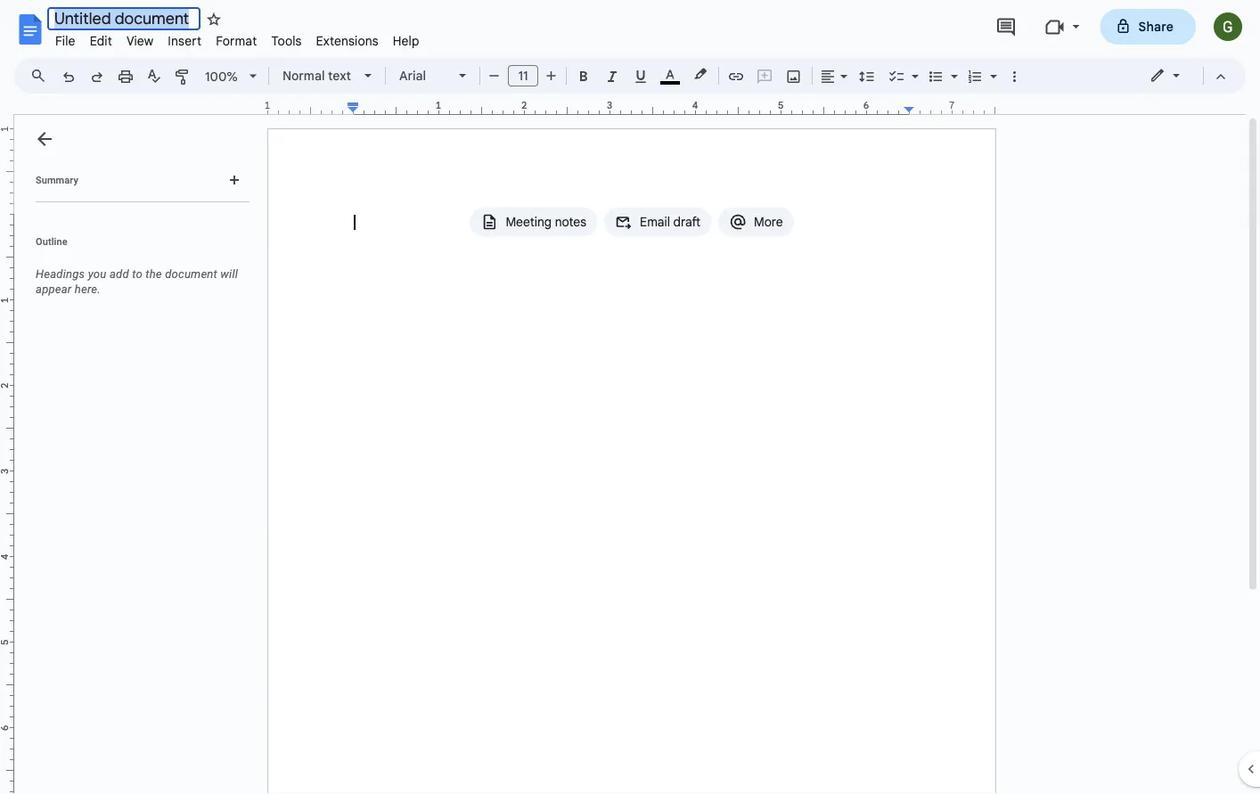 Task type: locate. For each thing, give the bounding box(es) containing it.
application
[[0, 0, 1260, 794]]

text
[[328, 68, 351, 83]]

view
[[126, 33, 154, 49]]

menu bar
[[48, 23, 427, 53]]

right margin image
[[905, 101, 995, 114]]

outline
[[36, 236, 67, 247]]

insert
[[168, 33, 202, 49]]

the
[[146, 267, 162, 281]]

document
[[165, 267, 217, 281]]

summary
[[36, 174, 78, 185]]

file
[[55, 33, 75, 49]]

tools menu item
[[264, 30, 309, 51]]

Zoom text field
[[201, 64, 243, 89]]

mode and view toolbar
[[1136, 58, 1235, 94]]

menu bar banner
[[0, 0, 1260, 794]]

to
[[132, 267, 142, 281]]

highlight color image
[[691, 63, 710, 85]]

menu bar inside menu bar banner
[[48, 23, 427, 53]]

menu bar containing file
[[48, 23, 427, 53]]

edit menu item
[[83, 30, 119, 51]]

top margin image
[[0, 129, 13, 219]]

help menu item
[[386, 30, 427, 51]]

Menus field
[[22, 63, 61, 88]]

edit
[[90, 33, 112, 49]]

insert image image
[[784, 63, 804, 88]]

Font size field
[[508, 65, 545, 87]]

checklist menu image
[[907, 64, 919, 70]]

will
[[220, 267, 238, 281]]



Task type: vqa. For each thing, say whether or not it's contained in the screenshot.
add
yes



Task type: describe. For each thing, give the bounding box(es) containing it.
application containing share
[[0, 0, 1260, 794]]

file menu item
[[48, 30, 83, 51]]

arial
[[399, 68, 426, 83]]

appear
[[36, 283, 72, 296]]

left margin image
[[268, 101, 358, 114]]

insert menu item
[[161, 30, 209, 51]]

extensions menu item
[[309, 30, 386, 51]]

document outline element
[[14, 115, 257, 794]]

normal text
[[283, 68, 351, 83]]

share
[[1139, 19, 1174, 34]]

Star checkbox
[[201, 7, 226, 32]]

main toolbar
[[53, 0, 1028, 506]]

you
[[88, 267, 107, 281]]

outline heading
[[14, 234, 257, 259]]

Zoom field
[[198, 63, 265, 90]]

share button
[[1100, 9, 1196, 45]]

format
[[216, 33, 257, 49]]

headings you add to the document will appear here.
[[36, 267, 238, 296]]

tools
[[271, 33, 302, 49]]

help
[[393, 33, 419, 49]]

arial option
[[399, 63, 448, 88]]

bulleted list menu image
[[946, 64, 958, 70]]

extensions
[[316, 33, 379, 49]]

add
[[110, 267, 129, 281]]

summary heading
[[36, 173, 78, 187]]

normal
[[283, 68, 325, 83]]

Rename text field
[[47, 7, 201, 30]]

here.
[[75, 283, 101, 296]]

styles list. normal text selected. option
[[283, 63, 354, 88]]

format menu item
[[209, 30, 264, 51]]

1
[[264, 99, 270, 111]]

text color image
[[660, 63, 680, 85]]

view menu item
[[119, 30, 161, 51]]

Font size text field
[[509, 65, 537, 86]]

line & paragraph spacing image
[[857, 63, 877, 88]]

headings
[[36, 267, 85, 281]]



